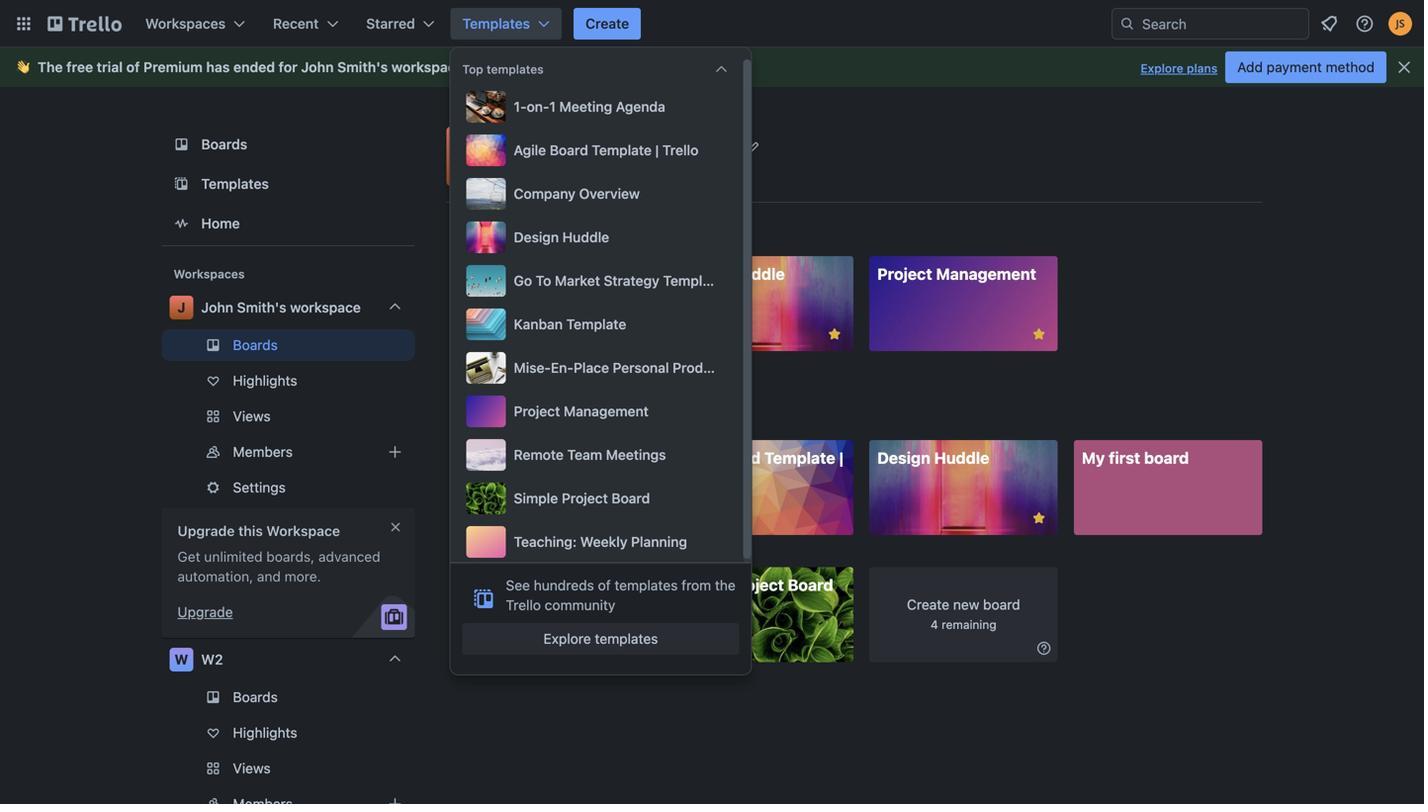 Task type: vqa. For each thing, say whether or not it's contained in the screenshot.
Jams and Jims link at the top left of the page
no



Task type: describe. For each thing, give the bounding box(es) containing it.
create new board 4 remaining
[[907, 597, 1021, 632]]

w2
[[201, 651, 223, 668]]

premium
[[143, 59, 203, 75]]

for
[[279, 59, 298, 75]]

go to market strategy template button
[[463, 261, 732, 301]]

agile inside button
[[514, 142, 546, 158]]

back to home image
[[47, 8, 122, 40]]

add
[[1238, 59, 1263, 75]]

boards for templates
[[201, 136, 247, 152]]

0 vertical spatial john smith's workspace
[[516, 134, 738, 157]]

2 horizontal spatial smith's
[[565, 134, 634, 157]]

open information menu image
[[1355, 14, 1375, 34]]

company overview button
[[463, 174, 732, 214]]

teaching: weekly planning button
[[463, 522, 732, 562]]

trello inside see hundreds of templates from the trello community
[[506, 597, 541, 613]]

trial
[[97, 59, 123, 75]]

design huddle for the rightmost the design huddle link
[[878, 449, 990, 468]]

mise-en-place personal productivity system button
[[463, 348, 804, 388]]

highlights link for john smith's workspace
[[162, 365, 415, 397]]

upgrade this workspace get unlimited boards, advanced automation, and more.
[[178, 523, 381, 585]]

system
[[755, 360, 804, 376]]

your boards
[[500, 408, 593, 427]]

board down the meetings
[[612, 490, 650, 507]]

create button
[[574, 8, 641, 40]]

meeting inside 1-on-1 meeting agenda button
[[560, 98, 612, 115]]

add image for w2
[[383, 792, 407, 804]]

overview
[[579, 186, 640, 202]]

click to unstar this board. it will be removed from your starred list. image for the rightmost the design huddle link
[[1031, 510, 1048, 528]]

add image for john smith's workspace
[[383, 440, 407, 464]]

meeting for starred
[[522, 265, 584, 283]]

boards for starred boards
[[562, 224, 615, 243]]

board inside 'link'
[[715, 449, 761, 468]]

sm image
[[1035, 639, 1054, 658]]

1 horizontal spatial simple
[[673, 576, 726, 595]]

teaching: weekly planning
[[514, 534, 687, 550]]

recent
[[273, 15, 319, 32]]

go
[[514, 273, 532, 289]]

1 vertical spatial templates
[[201, 176, 269, 192]]

agile board template | trello inside 'link'
[[673, 449, 844, 487]]

company
[[514, 186, 576, 202]]

2 boards link from the top
[[162, 329, 415, 361]]

click to unstar this board. it will be removed from your starred list. image for the top the design huddle link
[[826, 325, 844, 343]]

0 vertical spatial john
[[301, 59, 334, 75]]

members
[[233, 444, 293, 460]]

on- for your
[[484, 449, 510, 468]]

simple project board inside button
[[514, 490, 650, 507]]

templates inside see hundreds of templates from the trello community
[[615, 577, 678, 594]]

j inside j button
[[467, 136, 486, 177]]

mise-en-place personal productivity system
[[514, 360, 804, 376]]

0 vertical spatial management
[[936, 265, 1037, 283]]

board for my first board
[[1145, 449, 1190, 468]]

hundreds
[[534, 577, 594, 594]]

workspaces inside popup button
[[145, 15, 226, 32]]

4
[[931, 618, 939, 632]]

templates for explore templates
[[595, 631, 658, 647]]

board image
[[170, 133, 193, 156]]

highlights for w2
[[233, 725, 297, 741]]

design huddle for the top the design huddle link
[[673, 265, 785, 283]]

starred button
[[354, 8, 447, 40]]

free
[[66, 59, 93, 75]]

search image
[[1120, 16, 1136, 32]]

upgrade button
[[178, 603, 233, 622]]

project management inside "button"
[[514, 403, 649, 419]]

banner containing 👋
[[0, 47, 1425, 87]]

1 vertical spatial j
[[177, 299, 186, 316]]

create for create new board 4 remaining
[[907, 597, 950, 613]]

workspaces button
[[134, 8, 257, 40]]

members link
[[162, 436, 415, 468]]

1 horizontal spatial project management link
[[870, 256, 1058, 351]]

to
[[536, 273, 551, 289]]

remote team meetings button
[[463, 435, 732, 475]]

1- for starred boards
[[468, 265, 484, 283]]

my first board link
[[1074, 440, 1263, 535]]

project management for left project management link
[[468, 576, 628, 595]]

the
[[38, 59, 63, 75]]

settings
[[233, 479, 286, 496]]

trello inside agile board template | trello
[[673, 469, 716, 487]]

menu containing 1-on-1 meeting agenda
[[463, 87, 804, 562]]

get
[[178, 549, 200, 565]]

kanban
[[514, 316, 563, 332]]

plans
[[1187, 61, 1218, 75]]

remaining
[[942, 618, 997, 632]]

place
[[574, 360, 609, 376]]

your
[[500, 408, 535, 427]]

see hundreds of templates from the trello community
[[506, 577, 736, 613]]

0 horizontal spatial john smith's workspace
[[201, 299, 361, 316]]

agile board template | trello inside button
[[514, 142, 699, 158]]

recent button
[[261, 8, 351, 40]]

1-on-1 meeting agenda link for starred
[[461, 256, 649, 351]]

strategy
[[604, 273, 660, 289]]

template board image
[[170, 172, 193, 196]]

template inside agile board template | trello
[[765, 449, 836, 468]]

advanced
[[318, 549, 381, 565]]

management inside "button"
[[564, 403, 649, 419]]

project management button
[[463, 392, 732, 431]]

| inside 'agile board template | trello' 'link'
[[839, 449, 844, 468]]

0 horizontal spatial project management link
[[461, 567, 649, 662]]

1-on-1 meeting agenda for starred
[[468, 265, 584, 303]]

of inside banner
[[126, 59, 140, 75]]

0 horizontal spatial john
[[201, 299, 233, 316]]

from
[[682, 577, 711, 594]]

my first board
[[1082, 449, 1190, 468]]

views link for w2
[[162, 753, 415, 785]]

team
[[567, 447, 603, 463]]

highlights for john smith's workspace
[[233, 372, 297, 389]]

first
[[1109, 449, 1141, 468]]

workspace inside banner
[[392, 59, 464, 75]]

template right strategy
[[663, 273, 723, 289]]

1-on-1 meeting agenda for your
[[468, 449, 584, 487]]

on- for starred
[[484, 265, 510, 283]]

mise-
[[514, 360, 551, 376]]

board right the
[[788, 576, 834, 595]]

more.
[[285, 568, 321, 585]]

project inside project management "button"
[[514, 403, 560, 419]]

templates link
[[162, 166, 415, 202]]

primary element
[[0, 0, 1425, 47]]

1 vertical spatial boards
[[233, 337, 278, 353]]

agile board template | trello link
[[665, 440, 854, 535]]

w
[[175, 651, 188, 668]]

planning
[[631, 534, 687, 550]]

and
[[257, 568, 281, 585]]

views link for john smith's workspace
[[162, 401, 415, 432]]

1- for your boards
[[468, 449, 484, 468]]

settings link
[[162, 472, 415, 504]]

community
[[545, 597, 616, 613]]

design huddle button
[[463, 218, 732, 257]]

home link
[[162, 206, 415, 241]]

views for w2
[[233, 760, 271, 777]]

unlimited
[[204, 549, 263, 565]]

agenda for your boards
[[468, 469, 527, 487]]

remote
[[514, 447, 564, 463]]

0 vertical spatial design huddle link
[[665, 256, 854, 351]]

meetings
[[606, 447, 666, 463]]

simple project board link
[[665, 567, 854, 662]]

1 for starred
[[510, 265, 518, 283]]

boards,
[[266, 549, 315, 565]]

trello inside button
[[663, 142, 699, 158]]

template down the go to market strategy template button
[[567, 316, 627, 332]]

huddle for the top the design huddle link
[[730, 265, 785, 283]]

0 horizontal spatial workspace
[[290, 299, 361, 316]]

1 vertical spatial workspaces
[[174, 267, 245, 281]]

go to market strategy template
[[514, 273, 723, 289]]



Task type: locate. For each thing, give the bounding box(es) containing it.
templates right top
[[487, 62, 544, 76]]

boards link for templates
[[162, 127, 415, 162]]

agile board template | trello button
[[463, 131, 732, 170]]

simple inside button
[[514, 490, 558, 507]]

0 vertical spatial simple
[[514, 490, 558, 507]]

explore down community
[[544, 631, 591, 647]]

workspace
[[266, 523, 340, 539]]

2 vertical spatial design huddle
[[878, 449, 990, 468]]

personal
[[613, 360, 669, 376]]

0 vertical spatial 1-on-1 meeting agenda
[[514, 98, 666, 115]]

method
[[1326, 59, 1375, 75]]

j button
[[447, 127, 506, 186]]

0 horizontal spatial board
[[984, 597, 1021, 613]]

2 vertical spatial 1-on-1 meeting agenda
[[468, 449, 584, 487]]

0 horizontal spatial design huddle link
[[665, 256, 854, 351]]

2 vertical spatial trello
[[506, 597, 541, 613]]

0 vertical spatial create
[[586, 15, 629, 32]]

1-on-1 meeting agenda link
[[461, 256, 649, 351], [461, 440, 649, 535]]

on- inside button
[[527, 98, 550, 115]]

👋 the free trial of premium has ended for john smith's workspace .
[[16, 59, 468, 75]]

templates up top templates
[[463, 15, 530, 32]]

starred inside popup button
[[366, 15, 415, 32]]

agenda up agile board template | trello button
[[616, 98, 666, 115]]

Search field
[[1136, 9, 1309, 39]]

banner
[[0, 47, 1425, 87]]

0 horizontal spatial |
[[656, 142, 659, 158]]

market
[[555, 273, 600, 289]]

boards link
[[162, 127, 415, 162], [162, 329, 415, 361], [162, 682, 415, 713]]

payment
[[1267, 59, 1323, 75]]

project
[[878, 265, 933, 283], [514, 403, 560, 419], [562, 490, 608, 507], [468, 576, 523, 595], [729, 576, 784, 595]]

smith's down 1-on-1 meeting agenda button
[[565, 134, 634, 157]]

remote team meetings
[[514, 447, 666, 463]]

on- left go
[[484, 265, 510, 283]]

1 views link from the top
[[162, 401, 415, 432]]

on- down top templates
[[527, 98, 550, 115]]

0 horizontal spatial design huddle
[[514, 229, 609, 245]]

workspaces
[[145, 15, 226, 32], [174, 267, 245, 281]]

0 vertical spatial 1-on-1 meeting agenda link
[[461, 256, 649, 351]]

1 vertical spatial simple project board
[[673, 576, 834, 595]]

meeting
[[560, 98, 612, 115], [522, 265, 584, 283], [522, 449, 584, 468]]

0 vertical spatial highlights link
[[162, 365, 415, 397]]

2 vertical spatial smith's
[[237, 299, 287, 316]]

boards for highlights
[[233, 689, 278, 705]]

the
[[715, 577, 736, 594]]

1 add image from the top
[[383, 440, 407, 464]]

1-on-1 meeting agenda link for your
[[461, 440, 649, 535]]

ended
[[233, 59, 275, 75]]

click to unstar this board. it will be removed from your starred list. image
[[1031, 325, 1048, 343]]

workspaces up premium
[[145, 15, 226, 32]]

2 vertical spatial 1-
[[468, 449, 484, 468]]

project inside the simple project board button
[[562, 490, 608, 507]]

explore templates
[[544, 631, 658, 647]]

1 horizontal spatial simple project board
[[673, 576, 834, 595]]

templates button
[[451, 8, 562, 40]]

board
[[1145, 449, 1190, 468], [984, 597, 1021, 613]]

upgrade up get at bottom
[[178, 523, 235, 539]]

upgrade for upgrade this workspace get unlimited boards, advanced automation, and more.
[[178, 523, 235, 539]]

my
[[1082, 449, 1105, 468]]

board right new
[[984, 597, 1021, 613]]

j down 'home' image on the top of page
[[177, 299, 186, 316]]

1-on-1 meeting agenda button
[[463, 87, 732, 127]]

project management link
[[870, 256, 1058, 351], [461, 567, 649, 662]]

1 vertical spatial board
[[984, 597, 1021, 613]]

1 horizontal spatial smith's
[[337, 59, 388, 75]]

john up the company
[[516, 134, 561, 157]]

kanban template
[[514, 316, 627, 332]]

management up click to unstar this board. it will be removed from your starred list. icon
[[936, 265, 1037, 283]]

👋
[[16, 59, 30, 75]]

meeting down your boards
[[522, 449, 584, 468]]

create for create
[[586, 15, 629, 32]]

collapse image
[[714, 61, 730, 77]]

has
[[206, 59, 230, 75]]

trello up the planning at the bottom
[[673, 469, 716, 487]]

2 add image from the top
[[383, 792, 407, 804]]

john right the for at the left of the page
[[301, 59, 334, 75]]

0 vertical spatial trello
[[663, 142, 699, 158]]

1 down your
[[510, 449, 518, 468]]

board down productivity
[[715, 449, 761, 468]]

templates up home
[[201, 176, 269, 192]]

workspace
[[392, 59, 464, 75], [639, 134, 738, 157], [290, 299, 361, 316]]

1 vertical spatial agile
[[673, 449, 712, 468]]

templates for top templates
[[487, 62, 544, 76]]

views link
[[162, 401, 415, 432], [162, 753, 415, 785]]

add payment method button
[[1226, 51, 1387, 83]]

agenda down remote
[[468, 469, 527, 487]]

1 vertical spatial project management
[[514, 403, 649, 419]]

project management
[[878, 265, 1037, 283], [514, 403, 649, 419], [468, 576, 628, 595]]

design for the top the design huddle link
[[673, 265, 726, 283]]

upgrade down automation,
[[178, 604, 233, 620]]

2 1-on-1 meeting agenda link from the top
[[461, 440, 649, 535]]

2 highlights link from the top
[[162, 717, 415, 749]]

starred right recent popup button
[[366, 15, 415, 32]]

smith's down starred popup button
[[337, 59, 388, 75]]

create
[[586, 15, 629, 32], [907, 597, 950, 613]]

1 vertical spatial starred
[[500, 224, 558, 243]]

john smith (johnsmith38824343) image
[[1389, 12, 1413, 36]]

0 vertical spatial j
[[467, 136, 486, 177]]

board for create new board 4 remaining
[[984, 597, 1021, 613]]

1 vertical spatial templates
[[615, 577, 678, 594]]

agenda
[[616, 98, 666, 115], [468, 284, 527, 303], [468, 469, 527, 487]]

views
[[233, 408, 271, 424], [233, 760, 271, 777]]

company overview
[[514, 186, 640, 202]]

1 vertical spatial |
[[839, 449, 844, 468]]

workspace down collapse image
[[639, 134, 738, 157]]

1 inside 1-on-1 meeting agenda button
[[550, 98, 556, 115]]

2 vertical spatial meeting
[[522, 449, 584, 468]]

1 left to
[[510, 265, 518, 283]]

2 vertical spatial on-
[[484, 449, 510, 468]]

1 for your
[[510, 449, 518, 468]]

agile up the company
[[514, 142, 546, 158]]

john smith's workspace down "home" link
[[201, 299, 361, 316]]

trello down "see"
[[506, 597, 541, 613]]

2 vertical spatial boards link
[[162, 682, 415, 713]]

boards up team
[[539, 408, 593, 427]]

upgrade inside upgrade this workspace get unlimited boards, advanced automation, and more.
[[178, 523, 235, 539]]

0 vertical spatial add image
[[383, 440, 407, 464]]

kanban template button
[[463, 305, 732, 344]]

management up the remote team meetings button
[[564, 403, 649, 419]]

1 vertical spatial project management link
[[461, 567, 649, 662]]

john smith's workspace
[[516, 134, 738, 157], [201, 299, 361, 316]]

1 horizontal spatial create
[[907, 597, 950, 613]]

design for the rightmost the design huddle link
[[878, 449, 931, 468]]

starred down the company
[[500, 224, 558, 243]]

templates down see hundreds of templates from the trello community
[[595, 631, 658, 647]]

0 vertical spatial smith's
[[337, 59, 388, 75]]

click to unstar this board. it will be removed from your starred list. image
[[826, 325, 844, 343], [1031, 510, 1048, 528]]

1 vertical spatial 1-
[[468, 265, 484, 283]]

board inside 'create new board 4 remaining'
[[984, 597, 1021, 613]]

simple project board button
[[463, 479, 732, 518]]

smith's down "home" link
[[237, 299, 287, 316]]

huddle for the rightmost the design huddle link
[[935, 449, 990, 468]]

1- down top templates
[[514, 98, 527, 115]]

highlights link for w2
[[162, 717, 415, 749]]

agile
[[514, 142, 546, 158], [673, 449, 712, 468]]

productivity
[[673, 360, 752, 376]]

simple project board down team
[[514, 490, 650, 507]]

1-on-1 meeting agenda down your
[[468, 449, 584, 487]]

0 vertical spatial click to unstar this board. it will be removed from your starred list. image
[[826, 325, 844, 343]]

2 vertical spatial management
[[527, 576, 628, 595]]

3 boards link from the top
[[162, 682, 415, 713]]

simple project board
[[514, 490, 650, 507], [673, 576, 834, 595]]

2 horizontal spatial design huddle
[[878, 449, 990, 468]]

1 vertical spatial of
[[598, 577, 611, 594]]

meeting up agile board template | trello button
[[560, 98, 612, 115]]

1 horizontal spatial j
[[467, 136, 486, 177]]

2 vertical spatial john
[[201, 299, 233, 316]]

management up community
[[527, 576, 628, 595]]

1 vertical spatial design huddle link
[[870, 440, 1058, 535]]

1 highlights link from the top
[[162, 365, 415, 397]]

0 vertical spatial starred
[[366, 15, 415, 32]]

1 vertical spatial views link
[[162, 753, 415, 785]]

on-
[[527, 98, 550, 115], [484, 265, 510, 283], [484, 449, 510, 468]]

add payment method
[[1238, 59, 1375, 75]]

design huddle inside button
[[514, 229, 609, 245]]

agenda for starred boards
[[468, 284, 527, 303]]

simple project board down 'agile board template | trello' 'link'
[[673, 576, 834, 595]]

explore left plans
[[1141, 61, 1184, 75]]

1 vertical spatial agile board template | trello
[[673, 449, 844, 487]]

1 vertical spatial design
[[673, 265, 726, 283]]

meeting for your
[[522, 449, 584, 468]]

1 views from the top
[[233, 408, 271, 424]]

2 highlights from the top
[[233, 725, 297, 741]]

1 highlights from the top
[[233, 372, 297, 389]]

2 upgrade from the top
[[178, 604, 233, 620]]

templates
[[487, 62, 544, 76], [615, 577, 678, 594], [595, 631, 658, 647]]

new
[[954, 597, 980, 613]]

1 vertical spatial 1
[[510, 265, 518, 283]]

1 boards link from the top
[[162, 127, 415, 162]]

1 vertical spatial 1-on-1 meeting agenda
[[468, 265, 584, 303]]

2 views from the top
[[233, 760, 271, 777]]

1-on-1 meeting agenda up kanban
[[468, 265, 584, 303]]

0 horizontal spatial create
[[586, 15, 629, 32]]

0 vertical spatial huddle
[[563, 229, 609, 245]]

weekly
[[581, 534, 628, 550]]

agenda left to
[[468, 284, 527, 303]]

2 vertical spatial agenda
[[468, 469, 527, 487]]

templates down the planning at the bottom
[[615, 577, 678, 594]]

1-on-1 meeting agenda inside button
[[514, 98, 666, 115]]

john smith's workspace down 1-on-1 meeting agenda button
[[516, 134, 738, 157]]

0 vertical spatial board
[[1145, 449, 1190, 468]]

0 vertical spatial project management link
[[870, 256, 1058, 351]]

0 vertical spatial templates
[[463, 15, 530, 32]]

workspace down starred popup button
[[392, 59, 464, 75]]

design huddle link
[[665, 256, 854, 351], [870, 440, 1058, 535]]

trello
[[663, 142, 699, 158], [673, 469, 716, 487], [506, 597, 541, 613]]

2 horizontal spatial design
[[878, 449, 931, 468]]

workspaces down home
[[174, 267, 245, 281]]

explore for explore plans
[[1141, 61, 1184, 75]]

1- inside button
[[514, 98, 527, 115]]

on- left remote
[[484, 449, 510, 468]]

board right first
[[1145, 449, 1190, 468]]

explore templates link
[[463, 623, 740, 655]]

0 vertical spatial design
[[514, 229, 559, 245]]

0 vertical spatial highlights
[[233, 372, 297, 389]]

1 horizontal spatial design huddle link
[[870, 440, 1058, 535]]

workspace down "home" link
[[290, 299, 361, 316]]

upgrade for upgrade
[[178, 604, 233, 620]]

1 vertical spatial on-
[[484, 265, 510, 283]]

0 horizontal spatial smith's
[[237, 299, 287, 316]]

0 horizontal spatial starred
[[366, 15, 415, 32]]

home
[[201, 215, 240, 232]]

project management for project management link to the right
[[878, 265, 1037, 283]]

explore for explore templates
[[544, 631, 591, 647]]

boards for your boards
[[539, 408, 593, 427]]

of
[[126, 59, 140, 75], [598, 577, 611, 594]]

en-
[[551, 360, 574, 376]]

starred
[[366, 15, 415, 32], [500, 224, 558, 243]]

0 vertical spatial design huddle
[[514, 229, 609, 245]]

of right trial
[[126, 59, 140, 75]]

1 horizontal spatial john smith's workspace
[[516, 134, 738, 157]]

simple down remote
[[514, 490, 558, 507]]

1 horizontal spatial design
[[673, 265, 726, 283]]

0 horizontal spatial agile
[[514, 142, 546, 158]]

0 vertical spatial explore
[[1141, 61, 1184, 75]]

1 upgrade from the top
[[178, 523, 235, 539]]

design huddle
[[514, 229, 609, 245], [673, 265, 785, 283], [878, 449, 990, 468]]

0 vertical spatial templates
[[487, 62, 544, 76]]

create inside 'create new board 4 remaining'
[[907, 597, 950, 613]]

starred for starred boards
[[500, 224, 558, 243]]

project inside simple project board link
[[729, 576, 784, 595]]

wave image
[[16, 58, 30, 76]]

huddle inside button
[[563, 229, 609, 245]]

of up community
[[598, 577, 611, 594]]

create up 4
[[907, 597, 950, 613]]

1 vertical spatial trello
[[673, 469, 716, 487]]

starred boards
[[500, 224, 615, 243]]

top templates
[[463, 62, 544, 76]]

0 horizontal spatial templates
[[201, 176, 269, 192]]

1- left remote
[[468, 449, 484, 468]]

0 vertical spatial 1
[[550, 98, 556, 115]]

simple down the planning at the bottom
[[673, 576, 726, 595]]

1 vertical spatial 1-on-1 meeting agenda link
[[461, 440, 649, 535]]

agile inside 'link'
[[673, 449, 712, 468]]

1 vertical spatial boards
[[539, 408, 593, 427]]

2 horizontal spatial huddle
[[935, 449, 990, 468]]

1 vertical spatial huddle
[[730, 265, 785, 283]]

j
[[467, 136, 486, 177], [177, 299, 186, 316]]

create up 1-on-1 meeting agenda button
[[586, 15, 629, 32]]

2 vertical spatial design
[[878, 449, 931, 468]]

boards link for highlights
[[162, 682, 415, 713]]

0 vertical spatial workspace
[[392, 59, 464, 75]]

agile right the meetings
[[673, 449, 712, 468]]

see
[[506, 577, 530, 594]]

2 vertical spatial workspace
[[290, 299, 361, 316]]

create inside button
[[586, 15, 629, 32]]

agenda inside button
[[616, 98, 666, 115]]

explore inside button
[[1141, 61, 1184, 75]]

automation,
[[178, 568, 253, 585]]

.
[[464, 59, 468, 75]]

0 vertical spatial views link
[[162, 401, 415, 432]]

template up overview
[[592, 142, 652, 158]]

trello down 1-on-1 meeting agenda button
[[663, 142, 699, 158]]

0 notifications image
[[1318, 12, 1342, 36]]

john
[[301, 59, 334, 75], [516, 134, 561, 157], [201, 299, 233, 316]]

| inside agile board template | trello button
[[656, 142, 659, 158]]

design inside button
[[514, 229, 559, 245]]

1 1-on-1 meeting agenda link from the top
[[461, 256, 649, 351]]

1 horizontal spatial click to unstar this board. it will be removed from your starred list. image
[[1031, 510, 1048, 528]]

of inside see hundreds of templates from the trello community
[[598, 577, 611, 594]]

1 vertical spatial simple
[[673, 576, 726, 595]]

explore plans button
[[1141, 56, 1218, 80]]

2 views link from the top
[[162, 753, 415, 785]]

0 vertical spatial on-
[[527, 98, 550, 115]]

0 horizontal spatial simple project board
[[514, 490, 650, 507]]

0 horizontal spatial design
[[514, 229, 559, 245]]

template down system
[[765, 449, 836, 468]]

0 horizontal spatial j
[[177, 299, 186, 316]]

menu
[[463, 87, 804, 562]]

1- left go
[[468, 265, 484, 283]]

0 vertical spatial |
[[656, 142, 659, 158]]

this
[[238, 523, 263, 539]]

1 horizontal spatial starred
[[500, 224, 558, 243]]

2 vertical spatial project management
[[468, 576, 628, 595]]

meeting down starred boards
[[522, 265, 584, 283]]

board up company overview
[[550, 142, 588, 158]]

starred for starred
[[366, 15, 415, 32]]

explore plans
[[1141, 61, 1218, 75]]

0 vertical spatial boards link
[[162, 127, 415, 162]]

j down top
[[467, 136, 486, 177]]

john down home
[[201, 299, 233, 316]]

add image inside members link
[[383, 440, 407, 464]]

boards
[[562, 224, 615, 243], [539, 408, 593, 427]]

1 up agile board template | trello button
[[550, 98, 556, 115]]

0 vertical spatial meeting
[[560, 98, 612, 115]]

0 vertical spatial views
[[233, 408, 271, 424]]

views for john smith's workspace
[[233, 408, 271, 424]]

top
[[463, 62, 484, 76]]

boards down the company overview button
[[562, 224, 615, 243]]

1 vertical spatial workspace
[[639, 134, 738, 157]]

1-on-1 meeting agenda up agile board template | trello button
[[514, 98, 666, 115]]

templates inside 'popup button'
[[463, 15, 530, 32]]

home image
[[170, 212, 193, 235]]

1 horizontal spatial huddle
[[730, 265, 785, 283]]

1 horizontal spatial |
[[839, 449, 844, 468]]

1 vertical spatial john
[[516, 134, 561, 157]]

0 vertical spatial boards
[[562, 224, 615, 243]]

0 horizontal spatial huddle
[[563, 229, 609, 245]]

management
[[936, 265, 1037, 283], [564, 403, 649, 419], [527, 576, 628, 595]]

add image
[[383, 440, 407, 464], [383, 792, 407, 804]]

2 horizontal spatial john
[[516, 134, 561, 157]]



